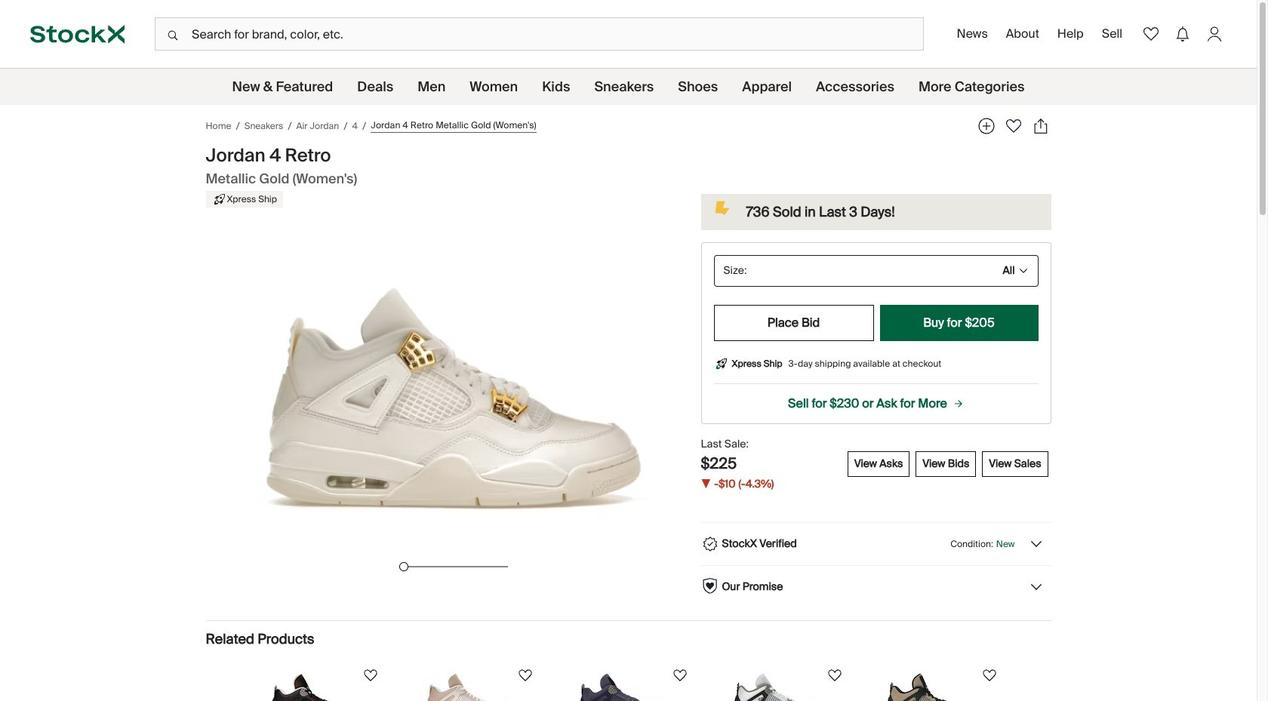 Task type: describe. For each thing, give the bounding box(es) containing it.
Search... search field
[[155, 17, 924, 51]]

all favorites image
[[1141, 23, 1162, 45]]

360 slider track slider
[[399, 563, 408, 572]]

jordan 4 retro seafoam (women's) image
[[725, 673, 830, 701]]

jordan 4 retro fossil (women's) image
[[879, 673, 985, 701]]

notification icon image
[[1172, 24, 1193, 45]]

toggle promise value prop image
[[1029, 580, 1044, 595]]

follow image for jordan 4 retro shimmer (women's) image
[[516, 666, 534, 684]]

jordan 4 retro shimmer (women's) image
[[415, 673, 521, 701]]

736 sold in last 3 days! image
[[704, 194, 740, 230]]

share image
[[1030, 115, 1051, 137]]



Task type: locate. For each thing, give the bounding box(es) containing it.
follow image
[[516, 666, 534, 684], [671, 666, 689, 684], [825, 666, 844, 684]]

2 follow image from the left
[[671, 666, 689, 684]]

follow image for jordan 4 retro canyon purple (women's) image
[[671, 666, 689, 684]]

0 horizontal spatial follow image
[[361, 666, 379, 684]]

2 horizontal spatial follow image
[[825, 666, 844, 684]]

jordan 4 retro canyon purple (women's) image
[[570, 673, 676, 701]]

0 horizontal spatial follow image
[[516, 666, 534, 684]]

follow image for jordan 4 retro seafoam (women's) image in the bottom right of the page
[[825, 666, 844, 684]]

my account image
[[1204, 23, 1225, 45]]

stockx logo image
[[30, 25, 125, 44]]

3 follow image from the left
[[825, 666, 844, 684]]

favorite image
[[1003, 115, 1024, 137]]

product category switcher element
[[0, 69, 1257, 105]]

1 horizontal spatial follow image
[[671, 666, 689, 684]]

toggle authenticity value prop image
[[1029, 537, 1044, 552]]

jordan 4 retro starfish (women's) image
[[260, 673, 366, 701]]

1 follow image from the left
[[516, 666, 534, 684]]

1 horizontal spatial follow image
[[980, 666, 998, 684]]

add to portfolio image
[[976, 115, 997, 137]]

follow image for jordan 4 retro fossil (women's) image
[[980, 666, 998, 684]]

follow image for jordan 4 retro starfish (women's) image
[[361, 666, 379, 684]]

1 follow image from the left
[[361, 666, 379, 684]]

follow image
[[361, 666, 379, 684], [980, 666, 998, 684]]

jordan 4 retro metallic gold (women's) 0 image
[[236, 225, 671, 557]]

2 follow image from the left
[[980, 666, 998, 684]]



Task type: vqa. For each thing, say whether or not it's contained in the screenshot.
News
no



